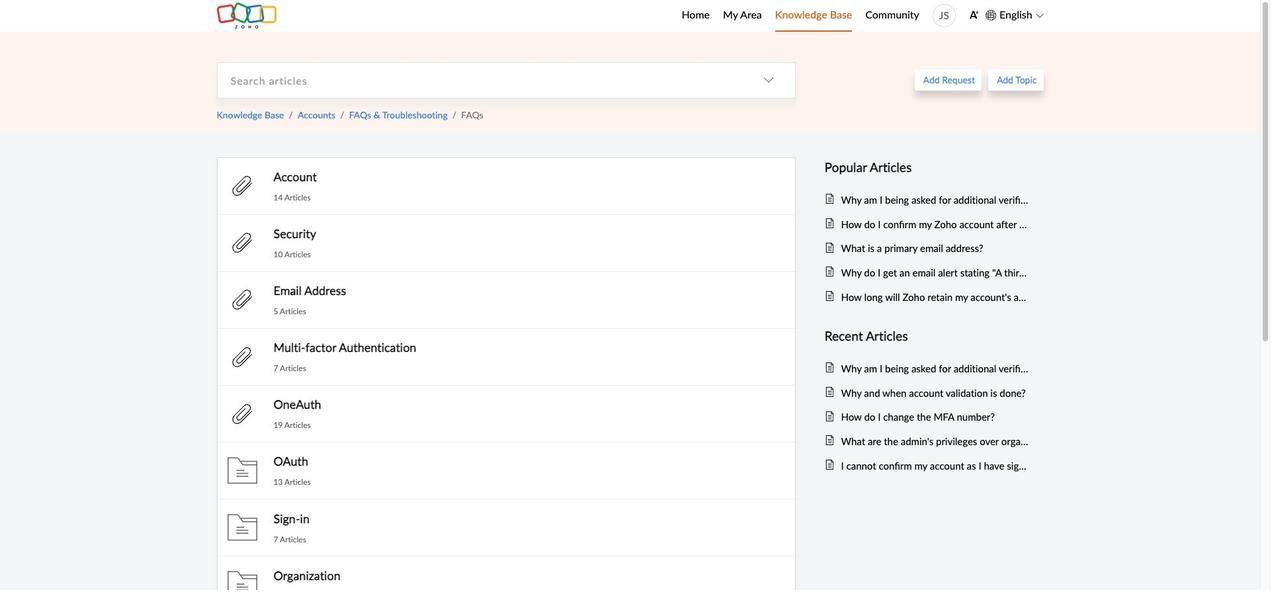 Task type: vqa. For each thing, say whether or not it's contained in the screenshot.
the bottommost Heading
yes



Task type: locate. For each thing, give the bounding box(es) containing it.
0 vertical spatial heading
[[825, 157, 1031, 178]]

1 vertical spatial heading
[[825, 326, 1031, 346]]

1 heading from the top
[[825, 157, 1031, 178]]

user preference element
[[969, 6, 979, 26]]

heading
[[825, 157, 1031, 178], [825, 326, 1031, 346]]



Task type: describe. For each thing, give the bounding box(es) containing it.
choose languages element
[[986, 7, 1044, 24]]

2 heading from the top
[[825, 326, 1031, 346]]

choose category image
[[763, 75, 774, 85]]

Search articles field
[[217, 63, 742, 98]]

choose category element
[[742, 63, 795, 98]]

user preference image
[[969, 10, 979, 20]]



